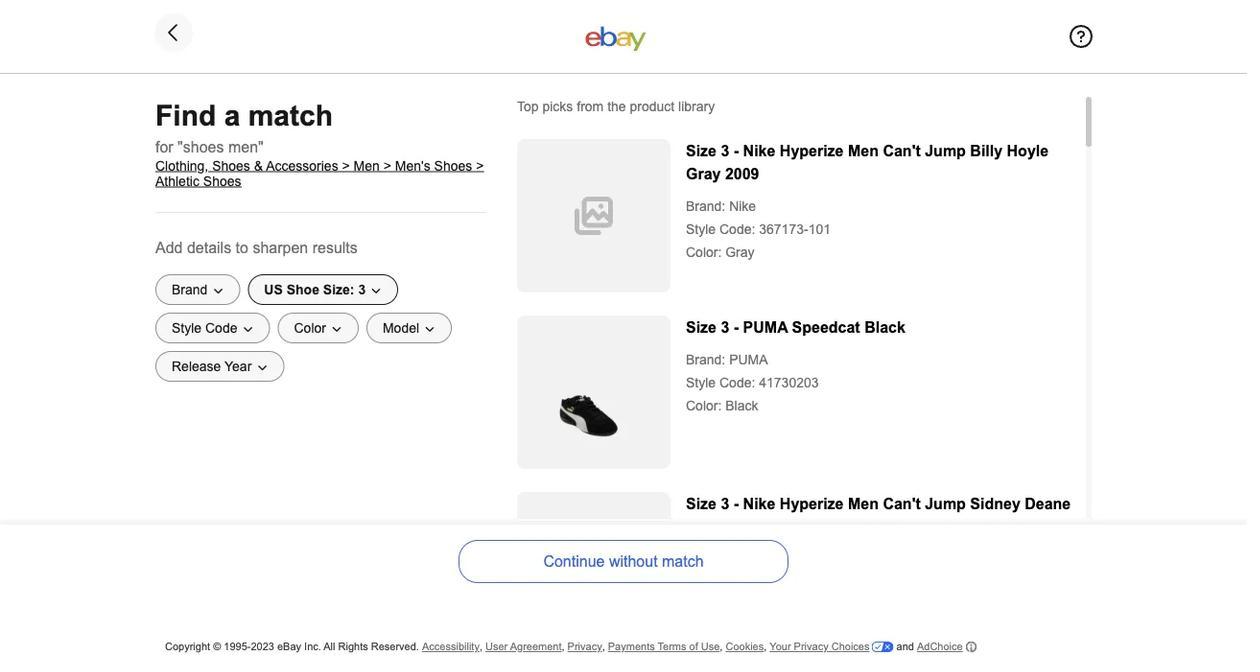 Task type: describe. For each thing, give the bounding box(es) containing it.
find
[[155, 100, 216, 132]]

find a match for "shoes men" clothing, shoes & accessories > men > men's shoes > athletic shoes
[[155, 100, 484, 189]]

copyright
[[165, 641, 210, 653]]

continue without match button
[[459, 540, 789, 584]]

nike for size 3 - nike hyperize men can't jump sidney deane black 2009
[[743, 495, 776, 513]]

black inside size 3 - nike hyperize men can't jump sidney deane black 2009
[[686, 518, 727, 536]]

color: inside brand: puma style code: 41730203 color: black
[[686, 398, 722, 413]]

puma inside brand: puma style code: 41730203 color: black
[[730, 352, 768, 367]]

hyperize for black
[[780, 495, 844, 513]]

rights
[[338, 641, 368, 653]]

men's
[[395, 158, 431, 173]]

match for without
[[662, 553, 704, 571]]

2023
[[251, 641, 274, 653]]

your
[[770, 641, 791, 653]]

4 , from the left
[[720, 641, 723, 653]]

picks
[[543, 99, 573, 114]]

2009 for gray
[[726, 165, 760, 182]]

size 3 - nike hyperize men can't jump billy hoyle gray 2009
[[686, 142, 1049, 182]]

your privacy choices link
[[770, 641, 894, 654]]

1 privacy from the left
[[568, 641, 602, 653]]

brand: puma style code: 41730203 color: black
[[686, 352, 819, 413]]

size for size 3 - nike hyperize men can't jump sidney deane black 2009
[[686, 495, 717, 513]]

privacy link
[[568, 641, 602, 654]]

continue
[[544, 553, 605, 571]]

billy
[[971, 142, 1003, 159]]

brand: for size 3 - nike hyperize men can't jump billy hoyle gray 2009
[[686, 199, 726, 214]]

- for size 3 - nike hyperize men can't jump billy hoyle gray 2009
[[734, 142, 739, 159]]

101
[[809, 222, 831, 237]]

©
[[213, 641, 221, 653]]

3 for size 3 - puma speedcat black
[[721, 319, 730, 336]]

accessibility
[[422, 641, 480, 653]]

reserved.
[[371, 641, 419, 653]]

match for a
[[248, 100, 333, 132]]

code: for nike
[[720, 222, 756, 237]]

black inside brand: puma style code: 41730203 color: black
[[726, 398, 759, 413]]

3 for size 3 - nike hyperize men can't jump billy hoyle gray 2009
[[721, 142, 730, 159]]

2 , from the left
[[562, 641, 565, 653]]

from
[[577, 99, 604, 114]]

color: inside brand: nike style code: 367173-101 color: gray
[[686, 245, 722, 260]]

clothing, shoes & accessories > men > men's shoes > athletic shoes button
[[155, 158, 487, 189]]

0 vertical spatial black
[[865, 319, 906, 336]]

without
[[609, 553, 658, 571]]

and
[[897, 641, 915, 653]]

copyright © 1995-2023 ebay inc. all rights reserved. accessibility , user agreement , privacy , payments terms of use , cookies , your privacy choices
[[165, 641, 870, 653]]

nike for size 3 - nike hyperize men can't jump billy hoyle gray 2009
[[743, 142, 776, 159]]

style for size 3 - nike hyperize men can't jump billy hoyle gray 2009
[[686, 222, 716, 237]]

brand: nike style code: 367173-101 color: gray
[[686, 199, 831, 260]]

top picks from the product library
[[517, 99, 715, 114]]

cookies link
[[726, 641, 764, 654]]

gray inside size 3 - nike hyperize men can't jump billy hoyle gray 2009
[[686, 165, 721, 182]]

use
[[701, 641, 720, 653]]

jump for billy
[[925, 142, 966, 159]]

deane
[[1025, 495, 1071, 513]]

2 > from the left
[[384, 158, 392, 173]]

results
[[313, 239, 358, 256]]

2009 for black
[[732, 518, 766, 536]]

sharpen
[[253, 239, 308, 256]]

41730203
[[759, 375, 819, 390]]

1995-
[[224, 641, 251, 653]]

2 privacy from the left
[[794, 641, 829, 653]]

payments terms of use link
[[608, 641, 720, 654]]

brand: for size 3 - puma speedcat black
[[686, 352, 726, 367]]

nike inside brand: nike style code: 367173-101 color: gray
[[730, 199, 756, 214]]

can't for sidney
[[883, 495, 921, 513]]



Task type: vqa. For each thing, say whether or not it's contained in the screenshot.
Raw Materials link
no



Task type: locate. For each thing, give the bounding box(es) containing it.
367173-
[[759, 222, 809, 237]]

0 horizontal spatial gray
[[686, 165, 721, 182]]

,
[[480, 641, 483, 653], [562, 641, 565, 653], [602, 641, 605, 653], [720, 641, 723, 653], [764, 641, 767, 653]]

can't for billy
[[883, 142, 921, 159]]

shoes right 'men's'
[[434, 158, 473, 173]]

black up continue without match button
[[686, 518, 727, 536]]

brand: inside brand: puma style code: 41730203 color: black
[[686, 352, 726, 367]]

library
[[679, 99, 715, 114]]

2009
[[726, 165, 760, 182], [732, 518, 766, 536]]

0 vertical spatial style
[[686, 222, 716, 237]]

adchoice link
[[918, 640, 978, 655]]

hyperize
[[780, 142, 844, 159], [780, 495, 844, 513]]

>
[[342, 158, 350, 173], [384, 158, 392, 173], [476, 158, 484, 173]]

1 horizontal spatial >
[[384, 158, 392, 173]]

shoes
[[212, 158, 250, 173], [434, 158, 473, 173], [203, 174, 241, 189]]

speedcat
[[792, 319, 861, 336]]

1 vertical spatial 2009
[[732, 518, 766, 536]]

1 color: from the top
[[686, 245, 722, 260]]

style inside brand: puma style code: 41730203 color: black
[[686, 375, 716, 390]]

men
[[848, 142, 879, 159], [354, 158, 380, 173], [848, 495, 879, 513]]

0 vertical spatial puma
[[743, 319, 788, 336]]

2 code: from the top
[[720, 375, 756, 390]]

1 vertical spatial color:
[[686, 398, 722, 413]]

gray inside brand: nike style code: 367173-101 color: gray
[[726, 245, 755, 260]]

a
[[224, 100, 240, 132]]

1 vertical spatial -
[[734, 319, 739, 336]]

accessories
[[266, 158, 338, 173]]

cookies
[[726, 641, 764, 653]]

3 size from the top
[[686, 495, 717, 513]]

gray
[[686, 165, 721, 182], [726, 245, 755, 260]]

code: left 367173- on the top
[[720, 222, 756, 237]]

user
[[486, 641, 508, 653]]

privacy left payments
[[568, 641, 602, 653]]

terms
[[658, 641, 687, 653]]

0 horizontal spatial >
[[342, 158, 350, 173]]

sidney
[[971, 495, 1021, 513]]

men inside find a match for "shoes men" clothing, shoes & accessories > men > men's shoes > athletic shoes
[[354, 158, 380, 173]]

size 3 - nike hyperize men can't jump sidney deane black 2009
[[686, 495, 1071, 536]]

athletic
[[155, 174, 200, 189]]

men inside size 3 - nike hyperize men can't jump billy hoyle gray 2009
[[848, 142, 879, 159]]

can't left "sidney"
[[883, 495, 921, 513]]

0 vertical spatial -
[[734, 142, 739, 159]]

match inside button
[[662, 553, 704, 571]]

puma up brand: puma style code: 41730203 color: black at bottom
[[743, 319, 788, 336]]

continue without match
[[544, 553, 704, 571]]

1 code: from the top
[[720, 222, 756, 237]]

1 vertical spatial jump
[[925, 495, 966, 513]]

2 vertical spatial -
[[734, 495, 739, 513]]

payments
[[608, 641, 655, 653]]

puma
[[743, 319, 788, 336], [730, 352, 768, 367]]

add
[[155, 239, 183, 256]]

adchoice
[[918, 641, 963, 653]]

&
[[254, 158, 263, 173]]

1 vertical spatial style
[[686, 375, 716, 390]]

, left payments
[[602, 641, 605, 653]]

code: inside brand: nike style code: 367173-101 color: gray
[[720, 222, 756, 237]]

user agreement link
[[486, 641, 562, 654]]

gray up size 3 - puma speedcat black
[[726, 245, 755, 260]]

jump for sidney
[[925, 495, 966, 513]]

"shoes
[[178, 138, 224, 155]]

0 vertical spatial brand:
[[686, 199, 726, 214]]

0 horizontal spatial match
[[248, 100, 333, 132]]

nike
[[743, 142, 776, 159], [730, 199, 756, 214], [743, 495, 776, 513]]

2 vertical spatial size
[[686, 495, 717, 513]]

1 vertical spatial hyperize
[[780, 495, 844, 513]]

add details to sharpen results
[[155, 239, 358, 256]]

men"
[[228, 138, 264, 155]]

1 vertical spatial black
[[726, 398, 759, 413]]

0 horizontal spatial privacy
[[568, 641, 602, 653]]

1 vertical spatial can't
[[883, 495, 921, 513]]

privacy
[[568, 641, 602, 653], [794, 641, 829, 653]]

0 vertical spatial can't
[[883, 142, 921, 159]]

5 , from the left
[[764, 641, 767, 653]]

0 vertical spatial match
[[248, 100, 333, 132]]

jump inside size 3 - nike hyperize men can't jump sidney deane black 2009
[[925, 495, 966, 513]]

2 can't from the top
[[883, 495, 921, 513]]

black down size 3 - puma speedcat black
[[726, 398, 759, 413]]

agreement
[[510, 641, 562, 653]]

3 3 from the top
[[721, 495, 730, 513]]

shoes down men" at top
[[212, 158, 250, 173]]

1 3 from the top
[[721, 142, 730, 159]]

2 color: from the top
[[686, 398, 722, 413]]

2 vertical spatial 3
[[721, 495, 730, 513]]

- inside size 3 - nike hyperize men can't jump billy hoyle gray 2009
[[734, 142, 739, 159]]

1 hyperize from the top
[[780, 142, 844, 159]]

nike inside size 3 - nike hyperize men can't jump sidney deane black 2009
[[743, 495, 776, 513]]

1 size from the top
[[686, 142, 717, 159]]

3 - from the top
[[734, 495, 739, 513]]

3 inside size 3 - nike hyperize men can't jump billy hoyle gray 2009
[[721, 142, 730, 159]]

jump
[[925, 142, 966, 159], [925, 495, 966, 513]]

2 jump from the top
[[925, 495, 966, 513]]

hyperize for gray
[[780, 142, 844, 159]]

- inside size 3 - nike hyperize men can't jump sidney deane black 2009
[[734, 495, 739, 513]]

size for size 3 - nike hyperize men can't jump billy hoyle gray 2009
[[686, 142, 717, 159]]

3 for size 3 - nike hyperize men can't jump sidney deane black 2009
[[721, 495, 730, 513]]

0 vertical spatial hyperize
[[780, 142, 844, 159]]

hyperize inside size 3 - nike hyperize men can't jump sidney deane black 2009
[[780, 495, 844, 513]]

hoyle
[[1007, 142, 1049, 159]]

0 vertical spatial nike
[[743, 142, 776, 159]]

3 , from the left
[[602, 641, 605, 653]]

2 3 from the top
[[721, 319, 730, 336]]

size 3 - puma speedcat black
[[686, 319, 906, 336]]

code: for puma
[[720, 375, 756, 390]]

> left 'men's'
[[384, 158, 392, 173]]

1 horizontal spatial gray
[[726, 245, 755, 260]]

, left privacy link
[[562, 641, 565, 653]]

3 inside size 3 - nike hyperize men can't jump sidney deane black 2009
[[721, 495, 730, 513]]

comment about your experience on this page. image
[[1070, 25, 1093, 48]]

can't
[[883, 142, 921, 159], [883, 495, 921, 513]]

to
[[236, 239, 249, 256]]

the
[[608, 99, 626, 114]]

> right 'men's'
[[476, 158, 484, 173]]

0 vertical spatial color:
[[686, 245, 722, 260]]

top
[[517, 99, 539, 114]]

0 vertical spatial code:
[[720, 222, 756, 237]]

1 vertical spatial 3
[[721, 319, 730, 336]]

style left 41730203
[[686, 375, 716, 390]]

, left cookies
[[720, 641, 723, 653]]

shoes down "shoes
[[203, 174, 241, 189]]

for
[[155, 138, 173, 155]]

-
[[734, 142, 739, 159], [734, 319, 739, 336], [734, 495, 739, 513]]

1 jump from the top
[[925, 142, 966, 159]]

2009 inside size 3 - nike hyperize men can't jump billy hoyle gray 2009
[[726, 165, 760, 182]]

2 horizontal spatial >
[[476, 158, 484, 173]]

3 > from the left
[[476, 158, 484, 173]]

size for size 3 - puma speedcat black
[[686, 319, 717, 336]]

0 vertical spatial jump
[[925, 142, 966, 159]]

1 vertical spatial puma
[[730, 352, 768, 367]]

3
[[721, 142, 730, 159], [721, 319, 730, 336], [721, 495, 730, 513]]

2 size from the top
[[686, 319, 717, 336]]

color:
[[686, 245, 722, 260], [686, 398, 722, 413]]

puma up 41730203
[[730, 352, 768, 367]]

2 style from the top
[[686, 375, 716, 390]]

code: left 41730203
[[720, 375, 756, 390]]

1 > from the left
[[342, 158, 350, 173]]

0 vertical spatial 3
[[721, 142, 730, 159]]

brand: inside brand: nike style code: 367173-101 color: gray
[[686, 199, 726, 214]]

gray down the library
[[686, 165, 721, 182]]

2009 inside size 3 - nike hyperize men can't jump sidney deane black 2009
[[732, 518, 766, 536]]

style
[[686, 222, 716, 237], [686, 375, 716, 390]]

jump left billy
[[925, 142, 966, 159]]

1 vertical spatial code:
[[720, 375, 756, 390]]

clothing,
[[155, 158, 209, 173]]

can't inside size 3 - nike hyperize men can't jump billy hoyle gray 2009
[[883, 142, 921, 159]]

1 horizontal spatial privacy
[[794, 641, 829, 653]]

inc.
[[304, 641, 321, 653]]

, left user
[[480, 641, 483, 653]]

match inside find a match for "shoes men" clothing, shoes & accessories > men > men's shoes > athletic shoes
[[248, 100, 333, 132]]

privacy right your
[[794, 641, 829, 653]]

style inside brand: nike style code: 367173-101 color: gray
[[686, 222, 716, 237]]

men for size 3 - nike hyperize men can't jump sidney deane black 2009
[[848, 495, 879, 513]]

hyperize inside size 3 - nike hyperize men can't jump billy hoyle gray 2009
[[780, 142, 844, 159]]

style for size 3 - puma speedcat black
[[686, 375, 716, 390]]

2 vertical spatial nike
[[743, 495, 776, 513]]

1 , from the left
[[480, 641, 483, 653]]

size 3 - nike hyperize men can't jump sidney deane black 2009 button
[[517, 492, 1077, 646]]

match up accessories
[[248, 100, 333, 132]]

match
[[248, 100, 333, 132], [662, 553, 704, 571]]

1 vertical spatial gray
[[726, 245, 755, 260]]

2 brand: from the top
[[686, 352, 726, 367]]

1 horizontal spatial match
[[662, 553, 704, 571]]

1 - from the top
[[734, 142, 739, 159]]

accessibility link
[[422, 641, 480, 654]]

can't left billy
[[883, 142, 921, 159]]

code:
[[720, 222, 756, 237], [720, 375, 756, 390]]

jump inside size 3 - nike hyperize men can't jump billy hoyle gray 2009
[[925, 142, 966, 159]]

1 vertical spatial match
[[662, 553, 704, 571]]

2 - from the top
[[734, 319, 739, 336]]

men for size 3 - nike hyperize men can't jump billy hoyle gray 2009
[[848, 142, 879, 159]]

1 can't from the top
[[883, 142, 921, 159]]

0 vertical spatial size
[[686, 142, 717, 159]]

code: inside brand: puma style code: 41730203 color: black
[[720, 375, 756, 390]]

black
[[865, 319, 906, 336], [726, 398, 759, 413], [686, 518, 727, 536]]

details
[[187, 239, 231, 256]]

ebay
[[277, 641, 301, 653]]

- for size 3 - nike hyperize men can't jump sidney deane black 2009
[[734, 495, 739, 513]]

0 vertical spatial gray
[[686, 165, 721, 182]]

of
[[690, 641, 698, 653]]

- for size 3 - puma speedcat black
[[734, 319, 739, 336]]

0 vertical spatial 2009
[[726, 165, 760, 182]]

style left 367173- on the top
[[686, 222, 716, 237]]

2 vertical spatial black
[[686, 518, 727, 536]]

1 brand: from the top
[[686, 199, 726, 214]]

choices
[[832, 641, 870, 653]]

nike inside size 3 - nike hyperize men can't jump billy hoyle gray 2009
[[743, 142, 776, 159]]

black right speedcat
[[865, 319, 906, 336]]

> right accessories
[[342, 158, 350, 173]]

men inside size 3 - nike hyperize men can't jump sidney deane black 2009
[[848, 495, 879, 513]]

size
[[686, 142, 717, 159], [686, 319, 717, 336], [686, 495, 717, 513]]

match right 'without'
[[662, 553, 704, 571]]

1 vertical spatial size
[[686, 319, 717, 336]]

size inside size 3 - nike hyperize men can't jump sidney deane black 2009
[[686, 495, 717, 513]]

jump left "sidney"
[[925, 495, 966, 513]]

1 vertical spatial brand:
[[686, 352, 726, 367]]

size inside size 3 - nike hyperize men can't jump billy hoyle gray 2009
[[686, 142, 717, 159]]

all
[[324, 641, 335, 653]]

brand:
[[686, 199, 726, 214], [686, 352, 726, 367]]

and adchoice
[[894, 641, 963, 653]]

1 vertical spatial nike
[[730, 199, 756, 214]]

1 style from the top
[[686, 222, 716, 237]]

2 hyperize from the top
[[780, 495, 844, 513]]

product
[[630, 99, 675, 114]]

, left your
[[764, 641, 767, 653]]

can't inside size 3 - nike hyperize men can't jump sidney deane black 2009
[[883, 495, 921, 513]]



